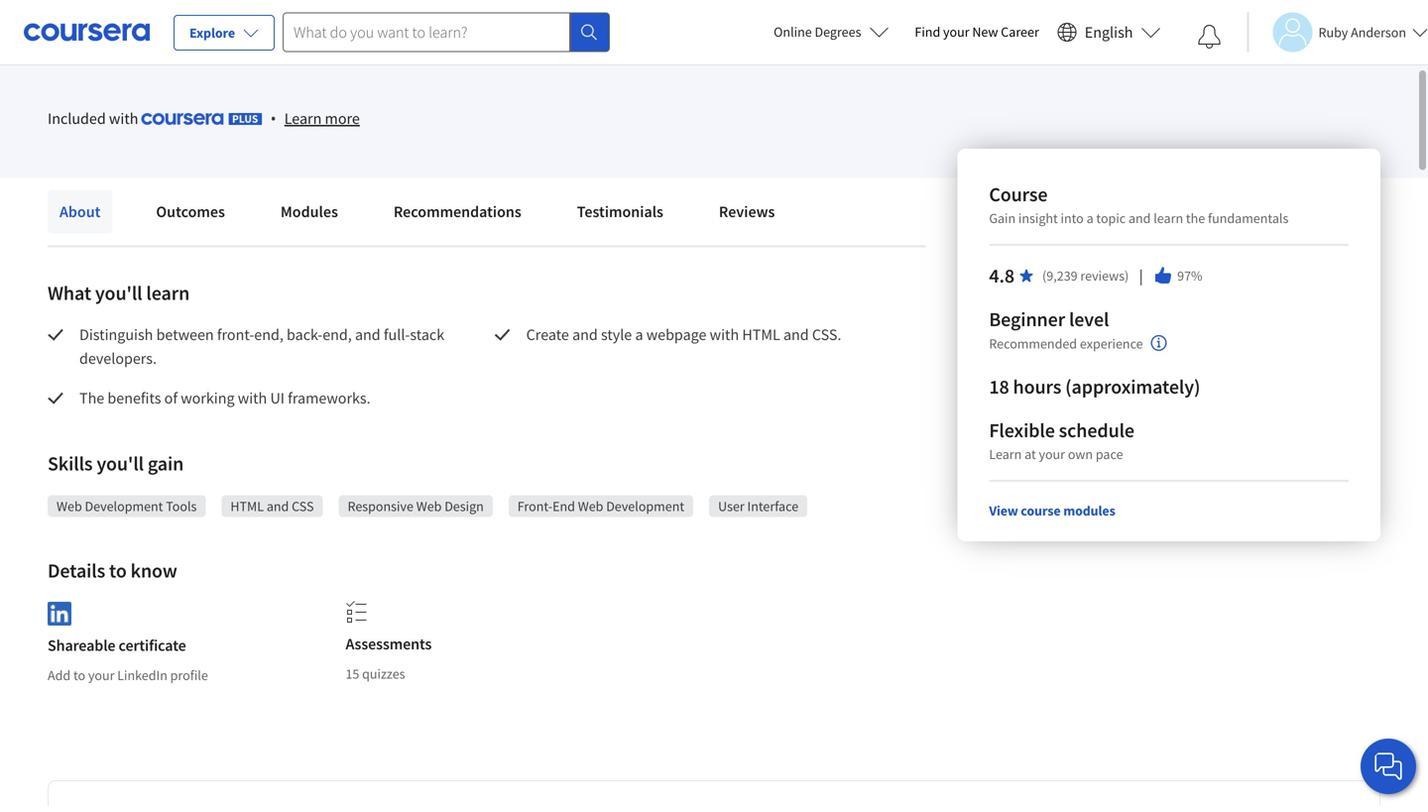 Task type: vqa. For each thing, say whether or not it's contained in the screenshot.
enrolled
yes



Task type: locate. For each thing, give the bounding box(es) containing it.
create
[[526, 325, 569, 345]]

with right "included"
[[109, 108, 138, 128]]

your right at
[[1039, 445, 1065, 463]]

to right add
[[73, 667, 85, 685]]

ui
[[270, 388, 285, 408]]

the
[[1186, 209, 1205, 227]]

2 horizontal spatial your
[[1039, 445, 1065, 463]]

1 horizontal spatial web
[[416, 497, 442, 515]]

0 vertical spatial learn
[[1154, 209, 1184, 227]]

online degrees
[[774, 23, 861, 41]]

distinguish between front-end, back-end, and full-stack developers.
[[79, 325, 448, 369]]

learn right •
[[284, 109, 322, 128]]

0 vertical spatial you'll
[[95, 281, 142, 306]]

your down shareable certificate
[[88, 667, 115, 685]]

to for know
[[109, 558, 127, 583]]

details to know
[[48, 558, 177, 583]]

development
[[85, 497, 163, 515], [606, 497, 685, 515]]

find your new career
[[915, 23, 1039, 41]]

explore button
[[174, 15, 275, 51]]

web
[[57, 497, 82, 515], [416, 497, 442, 515], [578, 497, 604, 515]]

web left design
[[416, 497, 442, 515]]

1 vertical spatial learn
[[989, 445, 1022, 463]]

0 horizontal spatial web
[[57, 497, 82, 515]]

learn inside "flexible schedule learn at your own pace"
[[989, 445, 1022, 463]]

outcomes
[[156, 202, 225, 222]]

1 horizontal spatial with
[[238, 388, 267, 408]]

you'll up distinguish
[[95, 281, 142, 306]]

97%
[[1178, 267, 1203, 285]]

about link
[[48, 190, 112, 234]]

1 horizontal spatial learn
[[989, 445, 1022, 463]]

flexible
[[989, 418, 1055, 443]]

with
[[109, 108, 138, 128], [710, 325, 739, 345], [238, 388, 267, 408]]

experience
[[1080, 335, 1143, 353]]

3 web from the left
[[578, 497, 604, 515]]

your
[[943, 23, 970, 41], [1039, 445, 1065, 463], [88, 667, 115, 685]]

create and style a webpage with html and css.
[[526, 325, 842, 345]]

with right webpage
[[710, 325, 739, 345]]

html
[[742, 325, 780, 345], [231, 497, 264, 515]]

course
[[1021, 502, 1061, 520]]

1 vertical spatial your
[[1039, 445, 1065, 463]]

modules
[[281, 202, 338, 222]]

quizzes
[[362, 665, 405, 683]]

0 horizontal spatial development
[[85, 497, 163, 515]]

1 vertical spatial to
[[73, 667, 85, 685]]

a right 'style'
[[635, 325, 643, 345]]

1 development from the left
[[85, 497, 163, 515]]

0 vertical spatial with
[[109, 108, 138, 128]]

2 horizontal spatial web
[[578, 497, 604, 515]]

you'll for what
[[95, 281, 142, 306]]

insight
[[1019, 209, 1058, 227]]

learn left at
[[989, 445, 1022, 463]]

front-
[[217, 325, 254, 345]]

end, left the back-
[[254, 325, 284, 345]]

1 vertical spatial a
[[635, 325, 643, 345]]

skills
[[48, 451, 93, 476]]

1 vertical spatial learn
[[146, 281, 190, 306]]

2 vertical spatial with
[[238, 388, 267, 408]]

learn up between
[[146, 281, 190, 306]]

and
[[1129, 209, 1151, 227], [355, 325, 381, 345], [572, 325, 598, 345], [784, 325, 809, 345], [267, 497, 289, 515]]

0 horizontal spatial your
[[88, 667, 115, 685]]

0 horizontal spatial with
[[109, 108, 138, 128]]

benefits
[[108, 388, 161, 408]]

your right find
[[943, 23, 970, 41]]

learn
[[1154, 209, 1184, 227], [146, 281, 190, 306]]

fundamentals
[[1208, 209, 1289, 227]]

1 horizontal spatial a
[[1087, 209, 1094, 227]]

0 horizontal spatial end,
[[254, 325, 284, 345]]

learn inside • learn more
[[284, 109, 322, 128]]

1 horizontal spatial to
[[109, 558, 127, 583]]

html left css.
[[742, 325, 780, 345]]

more
[[325, 109, 360, 128]]

design
[[445, 497, 484, 515]]

1 vertical spatial you'll
[[97, 451, 144, 476]]

know
[[131, 558, 177, 583]]

0 vertical spatial learn
[[284, 109, 322, 128]]

1 vertical spatial html
[[231, 497, 264, 515]]

recommendations link
[[382, 190, 533, 234]]

0 horizontal spatial html
[[231, 497, 264, 515]]

1 horizontal spatial development
[[606, 497, 685, 515]]

with left "ui"
[[238, 388, 267, 408]]

online degrees button
[[758, 10, 905, 54]]

web right end
[[578, 497, 604, 515]]

1 vertical spatial with
[[710, 325, 739, 345]]

of
[[164, 388, 178, 408]]

0 horizontal spatial learn
[[284, 109, 322, 128]]

2 web from the left
[[416, 497, 442, 515]]

1 horizontal spatial learn
[[1154, 209, 1184, 227]]

1 horizontal spatial end,
[[323, 325, 352, 345]]

course gain insight into a topic and learn the fundamentals
[[989, 182, 1289, 227]]

learn left the the
[[1154, 209, 1184, 227]]

and inside course gain insight into a topic and learn the fundamentals
[[1129, 209, 1151, 227]]

end, left full- on the left top
[[323, 325, 352, 345]]

and left full- on the left top
[[355, 325, 381, 345]]

What do you want to learn? text field
[[283, 12, 570, 52]]

skills you'll gain
[[48, 451, 184, 476]]

beginner level
[[989, 307, 1109, 332]]

you'll for skills
[[97, 451, 144, 476]]

and left 'css'
[[267, 497, 289, 515]]

a
[[1087, 209, 1094, 227], [635, 325, 643, 345]]

a right into
[[1087, 209, 1094, 227]]

pace
[[1096, 445, 1123, 463]]

0 horizontal spatial to
[[73, 667, 85, 685]]

and right topic at the right of page
[[1129, 209, 1151, 227]]

1 horizontal spatial html
[[742, 325, 780, 345]]

0 vertical spatial your
[[943, 23, 970, 41]]

• learn more
[[270, 107, 360, 129]]

testimonials link
[[565, 190, 675, 234]]

264,274 already enrolled
[[48, 37, 214, 57]]

development down the skills you'll gain
[[85, 497, 163, 515]]

0 vertical spatial to
[[109, 558, 127, 583]]

18
[[989, 374, 1009, 399]]

development right end
[[606, 497, 685, 515]]

between
[[156, 325, 214, 345]]

front-
[[518, 497, 553, 515]]

testimonials
[[577, 202, 664, 222]]

0 vertical spatial a
[[1087, 209, 1094, 227]]

None search field
[[283, 12, 610, 52]]

coursera image
[[24, 16, 150, 48]]

what
[[48, 281, 91, 306]]

(approximately)
[[1066, 374, 1201, 399]]

0 horizontal spatial learn
[[146, 281, 190, 306]]

2 end, from the left
[[323, 325, 352, 345]]

frameworks.
[[288, 388, 371, 408]]

view course modules
[[989, 502, 1116, 520]]

details
[[48, 558, 105, 583]]

a inside course gain insight into a topic and learn the fundamentals
[[1087, 209, 1094, 227]]

css.
[[812, 325, 842, 345]]

english
[[1085, 22, 1133, 42]]

html left 'css'
[[231, 497, 264, 515]]

beginner
[[989, 307, 1065, 332]]

linkedin
[[117, 667, 168, 685]]

ruby anderson
[[1319, 23, 1407, 41]]

information about difficulty level pre-requisites. image
[[1151, 335, 1167, 351]]

0 horizontal spatial a
[[635, 325, 643, 345]]

1 horizontal spatial your
[[943, 23, 970, 41]]

included with
[[48, 108, 142, 128]]

profile
[[170, 667, 208, 685]]

web down skills
[[57, 497, 82, 515]]

show notifications image
[[1198, 25, 1222, 49]]

distinguish
[[79, 325, 153, 345]]

you'll up web development tools
[[97, 451, 144, 476]]

own
[[1068, 445, 1093, 463]]

user interface
[[718, 497, 799, 515]]

to for your
[[73, 667, 85, 685]]

to left know
[[109, 558, 127, 583]]

end,
[[254, 325, 284, 345], [323, 325, 352, 345]]

1 end, from the left
[[254, 325, 284, 345]]



Task type: describe. For each thing, give the bounding box(es) containing it.
modules link
[[269, 190, 350, 234]]

topic
[[1097, 209, 1126, 227]]

tools
[[166, 497, 197, 515]]

the benefits of working with ui frameworks.
[[79, 388, 371, 408]]

15 quizzes
[[346, 665, 405, 683]]

2 horizontal spatial with
[[710, 325, 739, 345]]

new
[[972, 23, 998, 41]]

developers.
[[79, 349, 157, 369]]

english button
[[1049, 0, 1169, 64]]

coursera plus image
[[142, 113, 263, 125]]

2 development from the left
[[606, 497, 685, 515]]

(9,239 reviews) |
[[1043, 265, 1146, 286]]

what you'll learn
[[48, 281, 190, 306]]

and left css.
[[784, 325, 809, 345]]

and left 'style'
[[572, 325, 598, 345]]

at
[[1025, 445, 1036, 463]]

view course modules link
[[989, 502, 1116, 520]]

already
[[106, 37, 155, 57]]

shareable certificate
[[48, 636, 186, 656]]

stack
[[410, 325, 445, 345]]

assessments
[[346, 634, 432, 654]]

outcomes link
[[144, 190, 237, 234]]

gain
[[989, 209, 1016, 227]]

15
[[346, 665, 359, 683]]

explore
[[189, 24, 235, 42]]

reviews
[[719, 202, 775, 222]]

ruby anderson button
[[1247, 12, 1428, 52]]

css
[[292, 497, 314, 515]]

find
[[915, 23, 941, 41]]

(9,239
[[1043, 267, 1078, 285]]

recommendations
[[394, 202, 522, 222]]

find your new career link
[[905, 20, 1049, 45]]

recommended experience
[[989, 335, 1143, 353]]

view
[[989, 502, 1018, 520]]

included
[[48, 108, 106, 128]]

flexible schedule learn at your own pace
[[989, 418, 1135, 463]]

4.8
[[989, 263, 1015, 288]]

add
[[48, 667, 71, 685]]

1 web from the left
[[57, 497, 82, 515]]

back-
[[287, 325, 323, 345]]

enrolled
[[158, 37, 214, 57]]

career
[[1001, 23, 1039, 41]]

recommended
[[989, 335, 1077, 353]]

level
[[1069, 307, 1109, 332]]

web development tools
[[57, 497, 197, 515]]

18 hours (approximately)
[[989, 374, 1201, 399]]

shareable
[[48, 636, 116, 656]]

the
[[79, 388, 104, 408]]

0 vertical spatial html
[[742, 325, 780, 345]]

html and css
[[231, 497, 314, 515]]

responsive web design
[[348, 497, 484, 515]]

reviews link
[[707, 190, 787, 234]]

style
[[601, 325, 632, 345]]

degrees
[[815, 23, 861, 41]]

interface
[[748, 497, 799, 515]]

webpage
[[646, 325, 707, 345]]

2 vertical spatial your
[[88, 667, 115, 685]]

your inside "flexible schedule learn at your own pace"
[[1039, 445, 1065, 463]]

front-end web development
[[518, 497, 685, 515]]

add to your linkedin profile
[[48, 667, 208, 685]]

user
[[718, 497, 745, 515]]

full-
[[384, 325, 410, 345]]

gain
[[148, 451, 184, 476]]

264,274
[[48, 37, 103, 57]]

learn inside course gain insight into a topic and learn the fundamentals
[[1154, 209, 1184, 227]]

anderson
[[1351, 23, 1407, 41]]

schedule
[[1059, 418, 1135, 443]]

working
[[181, 388, 235, 408]]

ruby
[[1319, 23, 1348, 41]]

certificate
[[119, 636, 186, 656]]

and inside distinguish between front-end, back-end, and full-stack developers.
[[355, 325, 381, 345]]

about
[[60, 202, 101, 222]]

chat with us image
[[1373, 751, 1405, 783]]

modules
[[1064, 502, 1116, 520]]

course
[[989, 182, 1048, 207]]



